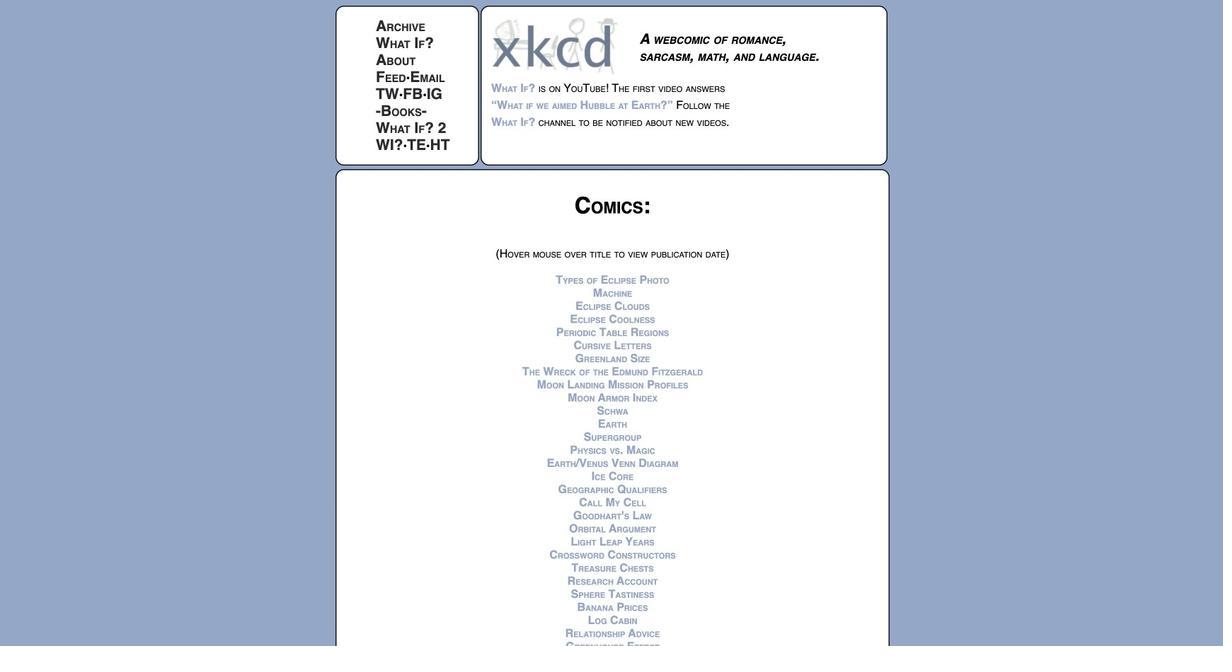 Task type: vqa. For each thing, say whether or not it's contained in the screenshot.
THE 'XKCD.COM LOGO'
yes



Task type: describe. For each thing, give the bounding box(es) containing it.
xkcd.com logo image
[[492, 16, 623, 75]]



